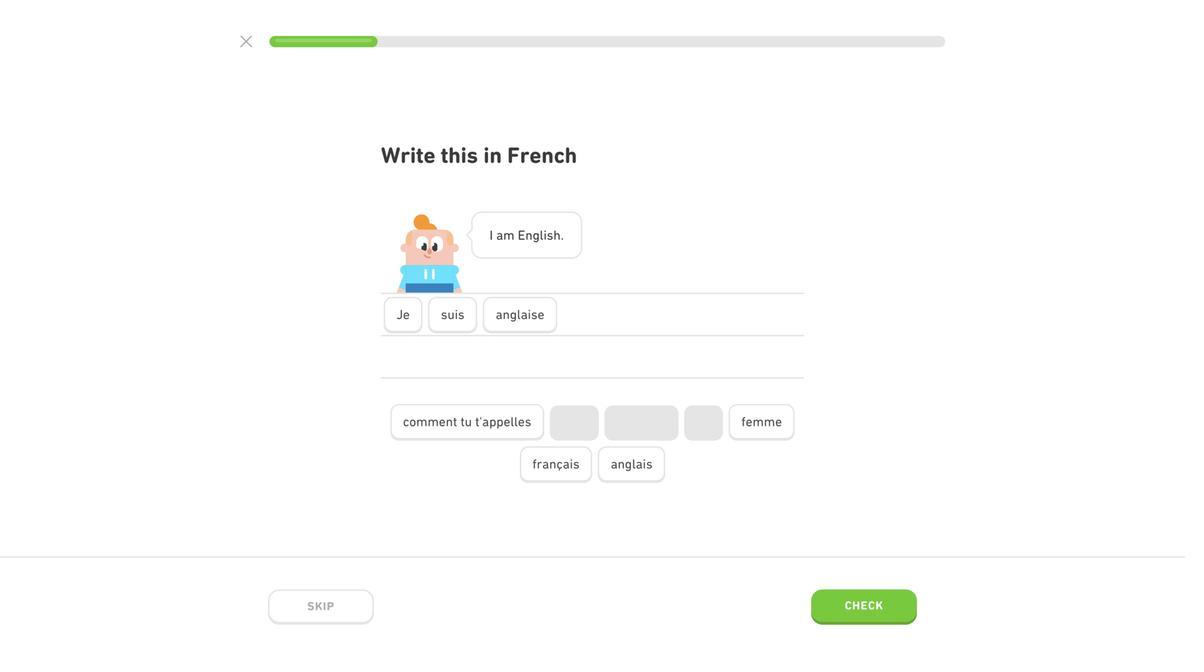 Task type: vqa. For each thing, say whether or not it's contained in the screenshot.
4th и from left
no



Task type: locate. For each thing, give the bounding box(es) containing it.
this
[[441, 142, 478, 168]]

skip button
[[268, 590, 374, 625]]

anglais button
[[598, 447, 665, 483]]

write this in french
[[381, 142, 577, 168]]

anglaise button
[[483, 297, 557, 334]]

je
[[396, 307, 410, 322]]

anglais
[[611, 456, 653, 472]]

femme
[[741, 414, 782, 429]]

progress bar
[[269, 36, 945, 47]]

check
[[845, 599, 883, 612]]

n
[[525, 227, 533, 243]]

je button
[[384, 297, 423, 334]]

.
[[561, 227, 564, 243]]

e
[[518, 227, 525, 243]]

femme button
[[729, 404, 795, 441]]

a
[[496, 227, 503, 243]]

skip
[[307, 599, 335, 613]]

tu
[[461, 414, 472, 429]]

in
[[483, 142, 502, 168]]



Task type: describe. For each thing, give the bounding box(es) containing it.
check button
[[811, 590, 917, 625]]

i a m
[[490, 227, 515, 243]]

comment tu t'appelles button
[[390, 404, 544, 441]]

comment
[[403, 414, 457, 429]]

h
[[553, 227, 561, 243]]

suis
[[441, 307, 465, 322]]

i
[[543, 227, 547, 243]]

t'appelles
[[475, 414, 531, 429]]

write
[[381, 142, 435, 168]]

s
[[547, 227, 553, 243]]

e n g l i s h .
[[518, 227, 564, 243]]

français
[[532, 456, 580, 472]]

anglaise
[[496, 307, 544, 322]]

l
[[540, 227, 543, 243]]

g
[[533, 227, 540, 243]]

comment tu t'appelles
[[403, 414, 531, 429]]

french
[[507, 142, 577, 168]]

français button
[[520, 447, 592, 483]]

suis button
[[428, 297, 477, 334]]

m
[[503, 227, 515, 243]]

i
[[490, 227, 493, 243]]



